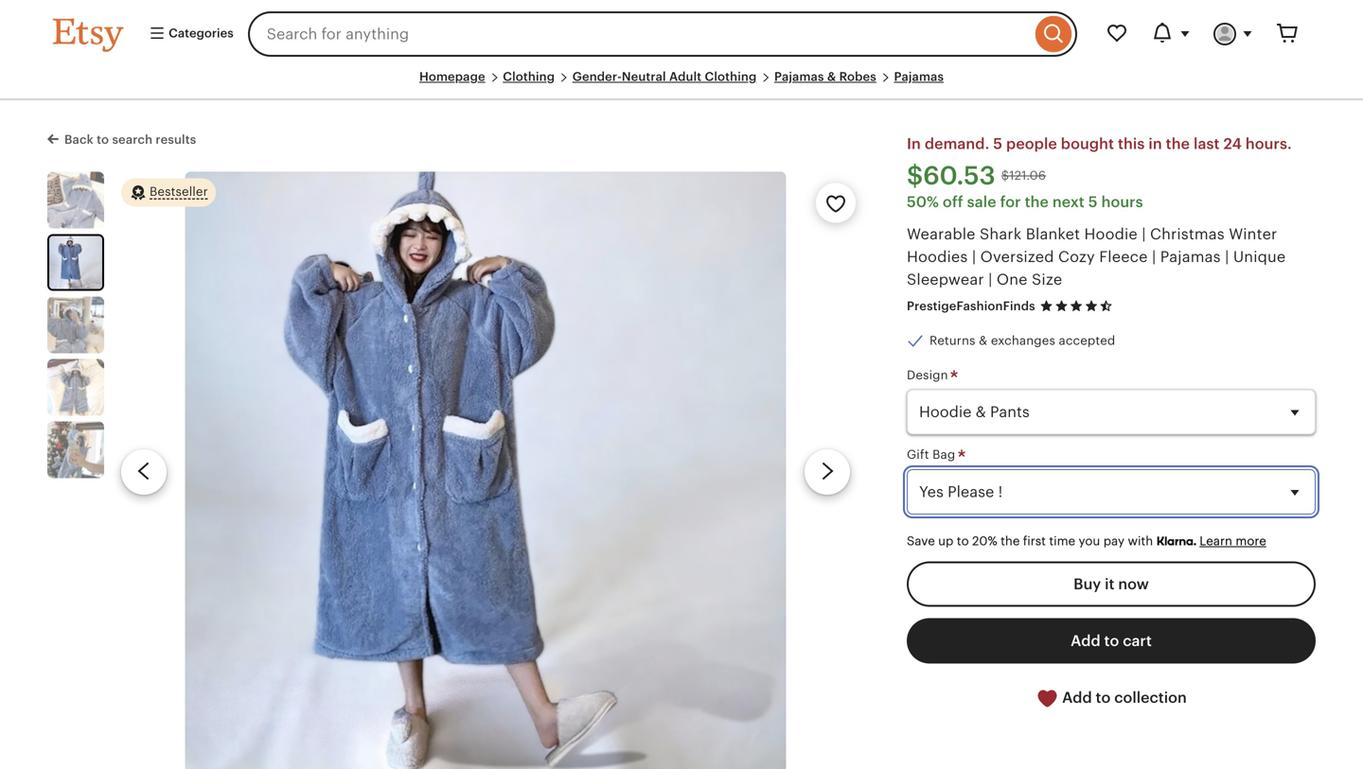 Task type: describe. For each thing, give the bounding box(es) containing it.
winter
[[1229, 226, 1278, 243]]

0 vertical spatial 5
[[994, 136, 1003, 153]]

2 clothing from the left
[[705, 70, 757, 84]]

prestigefashionfinds link
[[907, 299, 1036, 313]]

gender-
[[573, 70, 622, 84]]

bestseller button
[[121, 177, 216, 208]]

in
[[1149, 136, 1163, 153]]

add for add to collection
[[1063, 690, 1092, 707]]

back
[[64, 133, 94, 147]]

oversized
[[981, 248, 1055, 265]]

results
[[156, 133, 196, 147]]

unique
[[1234, 248, 1286, 265]]

cart
[[1123, 633, 1152, 650]]

first
[[1023, 534, 1046, 549]]

one
[[997, 271, 1028, 288]]

50% off sale for the next 5 hours
[[907, 193, 1144, 211]]

neutral
[[622, 70, 666, 84]]

50%
[[907, 193, 939, 211]]

hours
[[1102, 193, 1144, 211]]

exchanges
[[991, 334, 1056, 348]]

demand.
[[925, 136, 990, 153]]

bestseller
[[150, 184, 208, 199]]

24
[[1224, 136, 1242, 153]]

pajamas & robes
[[775, 70, 877, 84]]

to for back to search results
[[97, 133, 109, 147]]

gender-neutral adult clothing link
[[573, 70, 757, 84]]

in
[[907, 136, 921, 153]]

wearable shark blanket hoodie | christmas winter hoodies | oversized cozy fleece | pajamas | unique sleepwear | one size
[[907, 226, 1286, 288]]

collection
[[1115, 690, 1187, 707]]

clothing link
[[503, 70, 555, 84]]

now
[[1119, 576, 1149, 593]]

wearable shark blanket hoodie christmas winter hoodies image 1 image
[[47, 172, 104, 228]]

homepage link
[[419, 70, 485, 84]]

people
[[1007, 136, 1058, 153]]

buy it now
[[1074, 576, 1149, 593]]

sleepwear
[[907, 271, 985, 288]]

blanket
[[1026, 226, 1081, 243]]

gift bag
[[907, 448, 959, 462]]

you
[[1079, 534, 1101, 549]]

prestigefashionfinds
[[907, 299, 1036, 313]]

learn more button
[[1200, 534, 1267, 549]]

back to search results link
[[47, 129, 196, 149]]

| left unique
[[1225, 248, 1230, 265]]

add for add to cart
[[1071, 633, 1101, 650]]

homepage
[[419, 70, 485, 84]]

add to cart button
[[907, 619, 1316, 664]]

pajamas for pajamas & robes
[[775, 70, 824, 84]]

wearable shark blanket hoodie christmas winter hoodies image 3 image
[[47, 297, 104, 353]]

design
[[907, 368, 952, 382]]

next
[[1053, 193, 1085, 211]]

add to collection
[[1059, 690, 1187, 707]]

pajamas link
[[894, 70, 944, 84]]

last
[[1194, 136, 1220, 153]]

christmas
[[1151, 226, 1225, 243]]

pay
[[1104, 534, 1125, 549]]

search
[[112, 133, 153, 147]]

to for add to cart
[[1105, 633, 1120, 650]]

cozy
[[1059, 248, 1095, 265]]

20%
[[973, 534, 998, 549]]

wearable shark blanket hoodie christmas winter hoodies image 4 image
[[47, 359, 104, 416]]

hours.
[[1246, 136, 1292, 153]]

up
[[939, 534, 954, 549]]

pajamas inside the wearable shark blanket hoodie | christmas winter hoodies | oversized cozy fleece | pajamas | unique sleepwear | one size
[[1161, 248, 1221, 265]]



Task type: vqa. For each thing, say whether or not it's contained in the screenshot.
5
yes



Task type: locate. For each thing, give the bounding box(es) containing it.
buy it now button
[[907, 562, 1316, 607]]

sale
[[967, 193, 997, 211]]

0 horizontal spatial clothing
[[503, 70, 555, 84]]

add inside add to cart button
[[1071, 633, 1101, 650]]

2 horizontal spatial the
[[1166, 136, 1190, 153]]

menu bar containing homepage
[[53, 68, 1311, 101]]

save up to 20% the first time you pay with klarna. learn more
[[907, 534, 1267, 549]]

5 left people
[[994, 136, 1003, 153]]

categories banner
[[19, 0, 1345, 68]]

clothing right adult
[[705, 70, 757, 84]]

pajamas down christmas
[[1161, 248, 1221, 265]]

accepted
[[1059, 334, 1116, 348]]

to inside the save up to 20% the first time you pay with klarna. learn more
[[957, 534, 969, 549]]

the right for
[[1025, 193, 1049, 211]]

this
[[1118, 136, 1145, 153]]

pajamas right robes
[[894, 70, 944, 84]]

adult
[[669, 70, 702, 84]]

1 clothing from the left
[[503, 70, 555, 84]]

|
[[1142, 226, 1146, 243], [972, 248, 977, 265], [1152, 248, 1157, 265], [1225, 248, 1230, 265], [989, 271, 993, 288]]

back to search results
[[64, 133, 196, 147]]

wearable shark blanket hoodie christmas winter hoodies image 5 image
[[47, 422, 104, 478]]

add inside add to collection button
[[1063, 690, 1092, 707]]

to right back
[[97, 133, 109, 147]]

to for add to collection
[[1096, 690, 1111, 707]]

clothing
[[503, 70, 555, 84], [705, 70, 757, 84]]

save
[[907, 534, 935, 549]]

add down add to cart button
[[1063, 690, 1092, 707]]

& for pajamas
[[827, 70, 836, 84]]

Search for anything text field
[[248, 11, 1031, 57]]

None search field
[[248, 11, 1078, 57]]

1 horizontal spatial the
[[1025, 193, 1049, 211]]

more
[[1236, 534, 1267, 549]]

bought
[[1061, 136, 1115, 153]]

to right up
[[957, 534, 969, 549]]

wearable shark blanket hoodie christmas winter hoodies image 2 image
[[185, 172, 787, 770], [49, 236, 102, 289]]

0 horizontal spatial &
[[827, 70, 836, 84]]

to left collection
[[1096, 690, 1111, 707]]

2 vertical spatial the
[[1001, 534, 1020, 549]]

0 horizontal spatial the
[[1001, 534, 1020, 549]]

$60.53 $121.06
[[907, 162, 1047, 190]]

the
[[1166, 136, 1190, 153], [1025, 193, 1049, 211], [1001, 534, 1020, 549]]

the for hours
[[1025, 193, 1049, 211]]

gender-neutral adult clothing
[[573, 70, 757, 84]]

the left first
[[1001, 534, 1020, 549]]

hoodies
[[907, 248, 968, 265]]

& left robes
[[827, 70, 836, 84]]

the inside the save up to 20% the first time you pay with klarna. learn more
[[1001, 534, 1020, 549]]

categories
[[166, 26, 234, 40]]

gift
[[907, 448, 930, 462]]

1 vertical spatial add
[[1063, 690, 1092, 707]]

0 vertical spatial &
[[827, 70, 836, 84]]

time
[[1050, 534, 1076, 549]]

0 horizontal spatial pajamas
[[775, 70, 824, 84]]

pajamas & robes link
[[775, 70, 877, 84]]

1 horizontal spatial wearable shark blanket hoodie christmas winter hoodies image 2 image
[[185, 172, 787, 770]]

off
[[943, 193, 964, 211]]

2 horizontal spatial pajamas
[[1161, 248, 1221, 265]]

1 horizontal spatial 5
[[1089, 193, 1098, 211]]

1 vertical spatial 5
[[1089, 193, 1098, 211]]

1 horizontal spatial &
[[979, 334, 988, 348]]

learn
[[1200, 534, 1233, 549]]

pajamas for pajamas link
[[894, 70, 944, 84]]

returns & exchanges accepted
[[930, 334, 1116, 348]]

| up sleepwear
[[972, 248, 977, 265]]

hoodie
[[1085, 226, 1138, 243]]

wearable
[[907, 226, 976, 243]]

the for you
[[1001, 534, 1020, 549]]

1 horizontal spatial clothing
[[705, 70, 757, 84]]

1 horizontal spatial pajamas
[[894, 70, 944, 84]]

shark
[[980, 226, 1022, 243]]

menu bar
[[53, 68, 1311, 101]]

add to collection button
[[907, 676, 1316, 722]]

& for returns
[[979, 334, 988, 348]]

pajamas
[[775, 70, 824, 84], [894, 70, 944, 84], [1161, 248, 1221, 265]]

it
[[1105, 576, 1115, 593]]

add left the cart
[[1071, 633, 1101, 650]]

add to cart
[[1071, 633, 1152, 650]]

add
[[1071, 633, 1101, 650], [1063, 690, 1092, 707]]

in demand. 5 people bought this in the last 24 hours.
[[907, 136, 1292, 153]]

returns
[[930, 334, 976, 348]]

with
[[1128, 534, 1154, 549]]

pajamas left robes
[[775, 70, 824, 84]]

1 vertical spatial &
[[979, 334, 988, 348]]

none search field inside categories banner
[[248, 11, 1078, 57]]

| left one
[[989, 271, 993, 288]]

for
[[1001, 193, 1021, 211]]

0 horizontal spatial wearable shark blanket hoodie christmas winter hoodies image 2 image
[[49, 236, 102, 289]]

| up fleece
[[1142, 226, 1146, 243]]

klarna.
[[1157, 534, 1197, 549]]

5 right next
[[1089, 193, 1098, 211]]

fleece
[[1100, 248, 1148, 265]]

$60.53
[[907, 162, 996, 190]]

1 vertical spatial the
[[1025, 193, 1049, 211]]

to
[[97, 133, 109, 147], [957, 534, 969, 549], [1105, 633, 1120, 650], [1096, 690, 1111, 707]]

to left the cart
[[1105, 633, 1120, 650]]

0 vertical spatial the
[[1166, 136, 1190, 153]]

| right fleece
[[1152, 248, 1157, 265]]

size
[[1032, 271, 1063, 288]]

buy
[[1074, 576, 1102, 593]]

&
[[827, 70, 836, 84], [979, 334, 988, 348]]

robes
[[840, 70, 877, 84]]

0 vertical spatial add
[[1071, 633, 1101, 650]]

& right returns
[[979, 334, 988, 348]]

the right the in
[[1166, 136, 1190, 153]]

5
[[994, 136, 1003, 153], [1089, 193, 1098, 211]]

clothing left gender-
[[503, 70, 555, 84]]

0 horizontal spatial 5
[[994, 136, 1003, 153]]

categories button
[[134, 17, 242, 51]]

bag
[[933, 448, 956, 462]]

$121.06
[[1002, 169, 1047, 183]]



